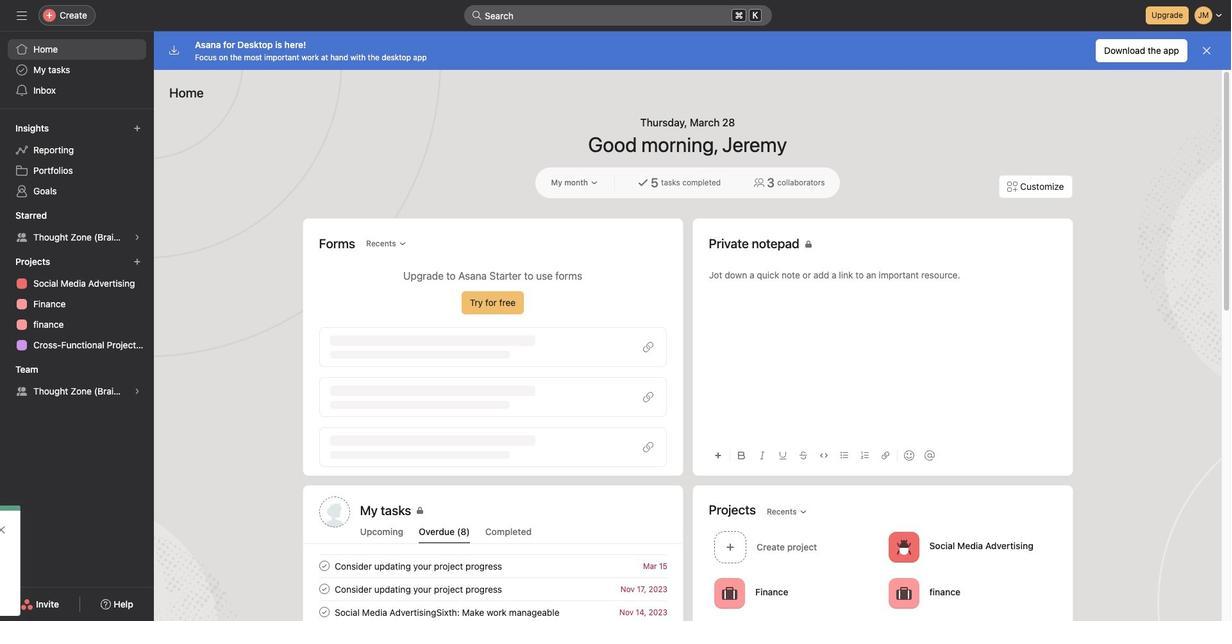 Task type: describe. For each thing, give the bounding box(es) containing it.
italics image
[[759, 452, 766, 459]]

hide sidebar image
[[17, 10, 27, 21]]

Search tasks, projects, and more text field
[[465, 5, 773, 26]]

link image
[[882, 452, 890, 459]]

projects element
[[0, 250, 154, 358]]

teams element
[[0, 358, 154, 404]]

mark complete image
[[317, 604, 332, 620]]

bug image
[[896, 539, 912, 555]]

see details, thought zone (brainstorm space) image for starred element
[[133, 234, 141, 241]]

strikethrough image
[[800, 452, 808, 459]]

prominent image
[[472, 10, 483, 21]]

briefcase image
[[896, 586, 912, 601]]

insights element
[[0, 117, 154, 204]]

1 mark complete image from the top
[[317, 558, 332, 574]]

2 mark complete image from the top
[[317, 581, 332, 597]]

see details, thought zone (brainstorm space) image for teams element
[[133, 388, 141, 395]]



Task type: locate. For each thing, give the bounding box(es) containing it.
global element
[[0, 31, 154, 108]]

1 vertical spatial see details, thought zone (brainstorm space) image
[[133, 388, 141, 395]]

new insights image
[[133, 124, 141, 132]]

Mark complete checkbox
[[317, 558, 332, 574]]

bulleted list image
[[841, 452, 849, 459]]

bold image
[[738, 452, 746, 459]]

1 vertical spatial mark complete checkbox
[[317, 604, 332, 620]]

mark complete checkbox down mark complete option
[[317, 604, 332, 620]]

0 vertical spatial see details, thought zone (brainstorm space) image
[[133, 234, 141, 241]]

new project or portfolio image
[[133, 258, 141, 266]]

mark complete image
[[317, 558, 332, 574], [317, 581, 332, 597]]

Mark complete checkbox
[[317, 581, 332, 597], [317, 604, 332, 620]]

underline image
[[779, 452, 787, 459]]

see details, thought zone (brainstorm space) image inside teams element
[[133, 388, 141, 395]]

0 vertical spatial mark complete image
[[317, 558, 332, 574]]

1 vertical spatial mark complete image
[[317, 581, 332, 597]]

list item
[[709, 527, 884, 567], [304, 554, 683, 577], [304, 577, 683, 601], [304, 601, 683, 621]]

0 vertical spatial mark complete checkbox
[[317, 581, 332, 597]]

2 see details, thought zone (brainstorm space) image from the top
[[133, 388, 141, 395]]

briefcase image
[[722, 586, 738, 601]]

1 see details, thought zone (brainstorm space) image from the top
[[133, 234, 141, 241]]

dismiss image
[[1202, 46, 1213, 56]]

see details, thought zone (brainstorm space) image
[[133, 234, 141, 241], [133, 388, 141, 395]]

see details, thought zone (brainstorm space) image inside starred element
[[133, 234, 141, 241]]

toolbar
[[709, 441, 1057, 470]]

2 mark complete checkbox from the top
[[317, 604, 332, 620]]

code image
[[820, 452, 828, 459]]

starred element
[[0, 204, 154, 250]]

1 mark complete checkbox from the top
[[317, 581, 332, 597]]

add profile photo image
[[319, 497, 350, 527]]

insert an object image
[[714, 452, 722, 459]]

numbered list image
[[861, 452, 869, 459]]

None field
[[465, 5, 773, 26]]

mark complete checkbox up mark complete image
[[317, 581, 332, 597]]

at mention image
[[925, 450, 935, 461]]



Task type: vqa. For each thing, say whether or not it's contained in the screenshot.
27 to the right
no



